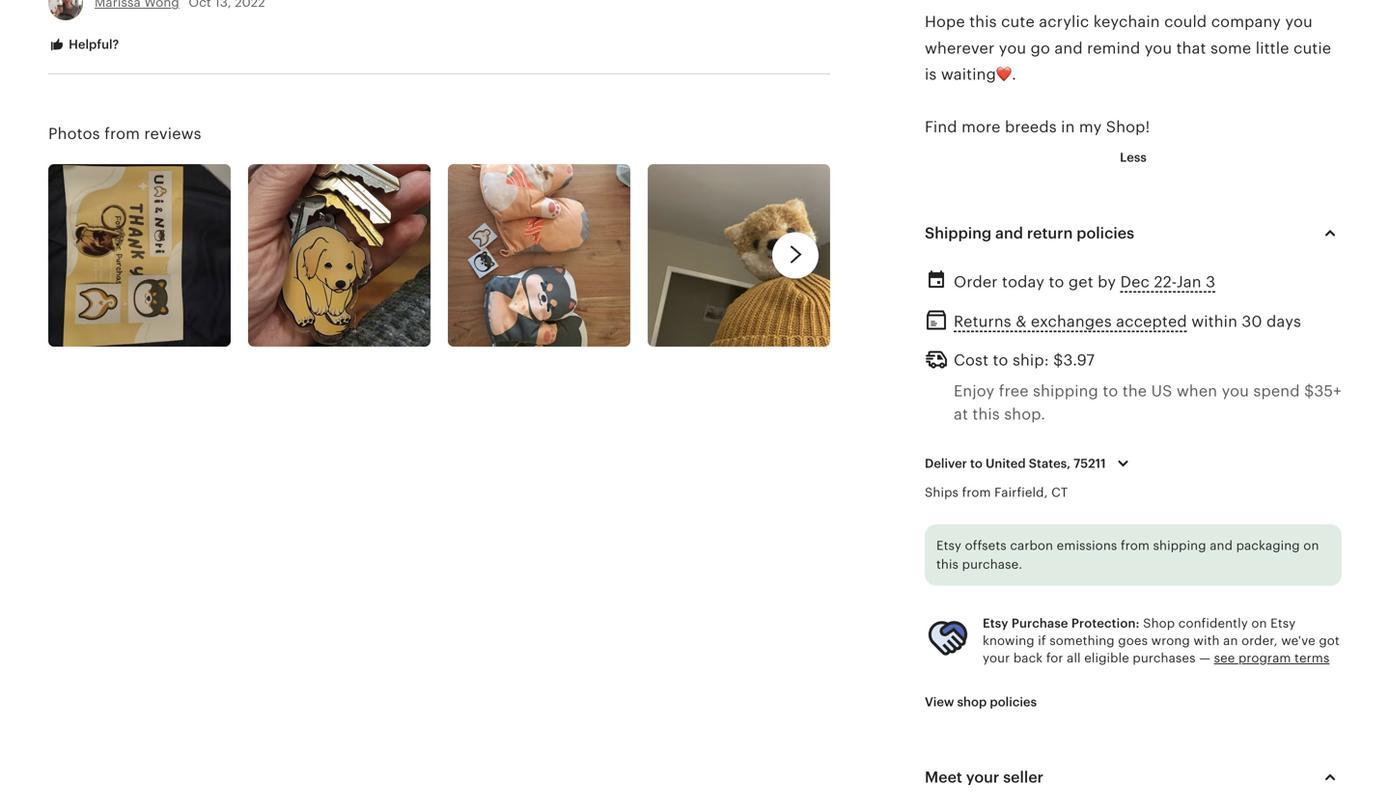 Task type: describe. For each thing, give the bounding box(es) containing it.
cost
[[954, 352, 989, 369]]

etsy purchase protection:
[[983, 616, 1140, 630]]

returns
[[954, 313, 1012, 330]]

keychain
[[1094, 13, 1161, 31]]

ct
[[1052, 485, 1068, 500]]

and inside shipping and return policies dropdown button
[[996, 224, 1024, 242]]

go
[[1031, 39, 1051, 57]]

wherever
[[925, 39, 995, 57]]

this inside etsy offsets carbon emissions from shipping and packaging on this purchase.
[[937, 557, 959, 572]]

breeds
[[1005, 118, 1057, 136]]

hope this cute acrylic keychain could company you wherever you go and remind you that some little cutie is waiting❤️.
[[925, 13, 1332, 83]]

your
[[983, 651, 1010, 666]]

helpful? button
[[34, 27, 134, 63]]

and inside hope this cute acrylic keychain could company you wherever you go and remind you that some little cutie is waiting❤️.
[[1055, 39, 1083, 57]]

today
[[1003, 273, 1045, 291]]

deliver to united states, 75211 button
[[911, 443, 1150, 484]]

enjoy
[[954, 382, 995, 400]]

ships from fairfield, ct
[[925, 485, 1068, 500]]

for
[[1047, 651, 1064, 666]]

jan
[[1177, 273, 1202, 291]]

the
[[1123, 382, 1148, 400]]

photos
[[48, 125, 100, 142]]

order
[[954, 273, 998, 291]]

to left the get in the right top of the page
[[1049, 273, 1065, 291]]

we've
[[1282, 634, 1316, 648]]

purchase
[[1012, 616, 1069, 630]]

something
[[1050, 634, 1115, 648]]

company
[[1212, 13, 1282, 31]]

to inside "enjoy free shipping to the us when you spend $35+ at this shop."
[[1103, 382, 1119, 400]]

this inside hope this cute acrylic keychain could company you wherever you go and remind you that some little cutie is waiting❤️.
[[970, 13, 997, 31]]

shipping inside etsy offsets carbon emissions from shipping and packaging on this purchase.
[[1154, 539, 1207, 553]]

shop
[[1144, 616, 1176, 630]]

accepted
[[1117, 313, 1188, 330]]

etsy inside 'shop confidently on etsy knowing if something goes wrong with an order, we've got your back for all eligible purchases —'
[[1271, 616, 1296, 630]]

to inside dropdown button
[[971, 456, 983, 471]]

etsy for etsy purchase protection:
[[983, 616, 1009, 630]]

with
[[1194, 634, 1220, 648]]

from for reviews
[[104, 125, 140, 142]]

see
[[1215, 651, 1236, 666]]

policies inside dropdown button
[[1077, 224, 1135, 242]]

goes
[[1119, 634, 1148, 648]]

got
[[1320, 634, 1340, 648]]

enjoy free shipping to the us when you spend $35+ at this shop.
[[954, 382, 1342, 423]]

dec 22-jan 3 button
[[1121, 268, 1216, 296]]

all
[[1067, 651, 1081, 666]]

shop!
[[1107, 118, 1151, 136]]

less
[[1120, 150, 1147, 165]]

—
[[1200, 651, 1211, 666]]

purchase.
[[963, 557, 1023, 572]]

on inside etsy offsets carbon emissions from shipping and packaging on this purchase.
[[1304, 539, 1320, 553]]

$35+
[[1305, 382, 1342, 400]]

program
[[1239, 651, 1292, 666]]

within
[[1192, 313, 1238, 330]]

find
[[925, 118, 958, 136]]

is
[[925, 66, 937, 83]]

shipping and return policies
[[925, 224, 1135, 242]]

shop.
[[1005, 406, 1046, 423]]

3
[[1206, 273, 1216, 291]]

us
[[1152, 382, 1173, 400]]

an
[[1224, 634, 1239, 648]]

shop confidently on etsy knowing if something goes wrong with an order, we've got your back for all eligible purchases —
[[983, 616, 1340, 666]]

returns & exchanges accepted within 30 days
[[954, 313, 1302, 330]]

protection:
[[1072, 616, 1140, 630]]

on inside 'shop confidently on etsy knowing if something goes wrong with an order, we've got your back for all eligible purchases —'
[[1252, 616, 1268, 630]]

see program terms link
[[1215, 651, 1330, 666]]

return
[[1027, 224, 1073, 242]]

in
[[1062, 118, 1075, 136]]

and inside etsy offsets carbon emissions from shipping and packaging on this purchase.
[[1210, 539, 1233, 553]]

united
[[986, 456, 1026, 471]]

emissions
[[1057, 539, 1118, 553]]



Task type: locate. For each thing, give the bounding box(es) containing it.
from for fairfield,
[[962, 485, 991, 500]]

from right photos
[[104, 125, 140, 142]]

my
[[1080, 118, 1102, 136]]

this left the cute
[[970, 13, 997, 31]]

1 vertical spatial this
[[973, 406, 1000, 423]]

1 vertical spatial policies
[[990, 695, 1037, 709]]

reviews
[[144, 125, 202, 142]]

if
[[1039, 634, 1047, 648]]

shipping up shop
[[1154, 539, 1207, 553]]

returns & exchanges accepted button
[[954, 308, 1188, 336]]

0 vertical spatial on
[[1304, 539, 1320, 553]]

hope
[[925, 13, 966, 31]]

this right at
[[973, 406, 1000, 423]]

you up cutie
[[1286, 13, 1313, 31]]

1 horizontal spatial policies
[[1077, 224, 1135, 242]]

0 vertical spatial shipping
[[1033, 382, 1099, 400]]

confidently
[[1179, 616, 1249, 630]]

0 horizontal spatial policies
[[990, 695, 1037, 709]]

0 vertical spatial from
[[104, 125, 140, 142]]

policies right shop
[[990, 695, 1037, 709]]

ships
[[925, 485, 959, 500]]

view shop policies
[[925, 695, 1037, 709]]

and left return
[[996, 224, 1024, 242]]

2 horizontal spatial etsy
[[1271, 616, 1296, 630]]

0 horizontal spatial on
[[1252, 616, 1268, 630]]

from right ships
[[962, 485, 991, 500]]

less button
[[1106, 140, 1162, 175]]

cute
[[1002, 13, 1035, 31]]

dec
[[1121, 273, 1150, 291]]

days
[[1267, 313, 1302, 330]]

shipping
[[925, 224, 992, 242]]

1 horizontal spatial etsy
[[983, 616, 1009, 630]]

you down the cute
[[999, 39, 1027, 57]]

2 vertical spatial and
[[1210, 539, 1233, 553]]

waiting❤️.
[[942, 66, 1017, 83]]

30
[[1242, 313, 1263, 330]]

by
[[1098, 273, 1117, 291]]

remind
[[1088, 39, 1141, 57]]

order today to get by dec 22-jan 3
[[954, 273, 1216, 291]]

you left that
[[1145, 39, 1173, 57]]

2 horizontal spatial from
[[1121, 539, 1150, 553]]

$
[[1054, 352, 1064, 369]]

etsy for etsy offsets carbon emissions from shipping and packaging on this purchase.
[[937, 539, 962, 553]]

terms
[[1295, 651, 1330, 666]]

spend
[[1254, 382, 1301, 400]]

back
[[1014, 651, 1043, 666]]

22-
[[1154, 273, 1177, 291]]

0 horizontal spatial shipping
[[1033, 382, 1099, 400]]

on right packaging
[[1304, 539, 1320, 553]]

more
[[962, 118, 1001, 136]]

you inside "enjoy free shipping to the us when you spend $35+ at this shop."
[[1222, 382, 1250, 400]]

could
[[1165, 13, 1208, 31]]

some
[[1211, 39, 1252, 57]]

free
[[999, 382, 1029, 400]]

etsy up 'we've' at the bottom right of page
[[1271, 616, 1296, 630]]

ship:
[[1013, 352, 1050, 369]]

view shop policies button
[[911, 685, 1052, 720]]

this left purchase.
[[937, 557, 959, 572]]

see program terms
[[1215, 651, 1330, 666]]

0 horizontal spatial etsy
[[937, 539, 962, 553]]

from inside etsy offsets carbon emissions from shipping and packaging on this purchase.
[[1121, 539, 1150, 553]]

packaging
[[1237, 539, 1301, 553]]

states,
[[1029, 456, 1071, 471]]

1 horizontal spatial shipping
[[1154, 539, 1207, 553]]

wrong
[[1152, 634, 1191, 648]]

helpful?
[[66, 37, 119, 51]]

on up the order,
[[1252, 616, 1268, 630]]

shipping
[[1033, 382, 1099, 400], [1154, 539, 1207, 553]]

that
[[1177, 39, 1207, 57]]

carbon
[[1011, 539, 1054, 553]]

to left the the
[[1103, 382, 1119, 400]]

1 horizontal spatial and
[[1055, 39, 1083, 57]]

3.97
[[1064, 352, 1095, 369]]

and left packaging
[[1210, 539, 1233, 553]]

you
[[1286, 13, 1313, 31], [999, 39, 1027, 57], [1145, 39, 1173, 57], [1222, 382, 1250, 400]]

&
[[1016, 313, 1027, 330]]

deliver
[[925, 456, 968, 471]]

1 vertical spatial shipping
[[1154, 539, 1207, 553]]

and down acrylic at the right top of the page
[[1055, 39, 1083, 57]]

shipping inside "enjoy free shipping to the us when you spend $35+ at this shop."
[[1033, 382, 1099, 400]]

photos from reviews
[[48, 125, 202, 142]]

2 vertical spatial this
[[937, 557, 959, 572]]

get
[[1069, 273, 1094, 291]]

1 vertical spatial and
[[996, 224, 1024, 242]]

fairfield,
[[995, 485, 1048, 500]]

policies up by
[[1077, 224, 1135, 242]]

exchanges
[[1031, 313, 1112, 330]]

acrylic
[[1039, 13, 1090, 31]]

to right cost on the top of page
[[993, 352, 1009, 369]]

75211
[[1074, 456, 1106, 471]]

and
[[1055, 39, 1083, 57], [996, 224, 1024, 242], [1210, 539, 1233, 553]]

0 horizontal spatial and
[[996, 224, 1024, 242]]

little
[[1256, 39, 1290, 57]]

1 vertical spatial on
[[1252, 616, 1268, 630]]

this
[[970, 13, 997, 31], [973, 406, 1000, 423], [937, 557, 959, 572]]

view
[[925, 695, 955, 709]]

2 horizontal spatial and
[[1210, 539, 1233, 553]]

from
[[104, 125, 140, 142], [962, 485, 991, 500], [1121, 539, 1150, 553]]

cutie
[[1294, 39, 1332, 57]]

0 vertical spatial this
[[970, 13, 997, 31]]

etsy inside etsy offsets carbon emissions from shipping and packaging on this purchase.
[[937, 539, 962, 553]]

to
[[1049, 273, 1065, 291], [993, 352, 1009, 369], [1103, 382, 1119, 400], [971, 456, 983, 471]]

0 vertical spatial policies
[[1077, 224, 1135, 242]]

cost to ship: $ 3.97
[[954, 352, 1095, 369]]

find more breeds in my shop!
[[925, 118, 1151, 136]]

1 horizontal spatial from
[[962, 485, 991, 500]]

at
[[954, 406, 969, 423]]

policies inside "button"
[[990, 695, 1037, 709]]

etsy
[[937, 539, 962, 553], [983, 616, 1009, 630], [1271, 616, 1296, 630]]

etsy offsets carbon emissions from shipping and packaging on this purchase.
[[937, 539, 1320, 572]]

to left united
[[971, 456, 983, 471]]

deliver to united states, 75211
[[925, 456, 1106, 471]]

offsets
[[965, 539, 1007, 553]]

0 vertical spatial and
[[1055, 39, 1083, 57]]

2 vertical spatial from
[[1121, 539, 1150, 553]]

etsy up knowing
[[983, 616, 1009, 630]]

on
[[1304, 539, 1320, 553], [1252, 616, 1268, 630]]

when
[[1177, 382, 1218, 400]]

etsy left offsets
[[937, 539, 962, 553]]

order,
[[1242, 634, 1278, 648]]

shop
[[958, 695, 987, 709]]

from right emissions
[[1121, 539, 1150, 553]]

1 vertical spatial from
[[962, 485, 991, 500]]

this inside "enjoy free shipping to the us when you spend $35+ at this shop."
[[973, 406, 1000, 423]]

you right when
[[1222, 382, 1250, 400]]

shipping down $
[[1033, 382, 1099, 400]]

knowing
[[983, 634, 1035, 648]]

0 horizontal spatial from
[[104, 125, 140, 142]]

1 horizontal spatial on
[[1304, 539, 1320, 553]]

purchases
[[1133, 651, 1196, 666]]

policies
[[1077, 224, 1135, 242], [990, 695, 1037, 709]]



Task type: vqa. For each thing, say whether or not it's contained in the screenshot.
As
no



